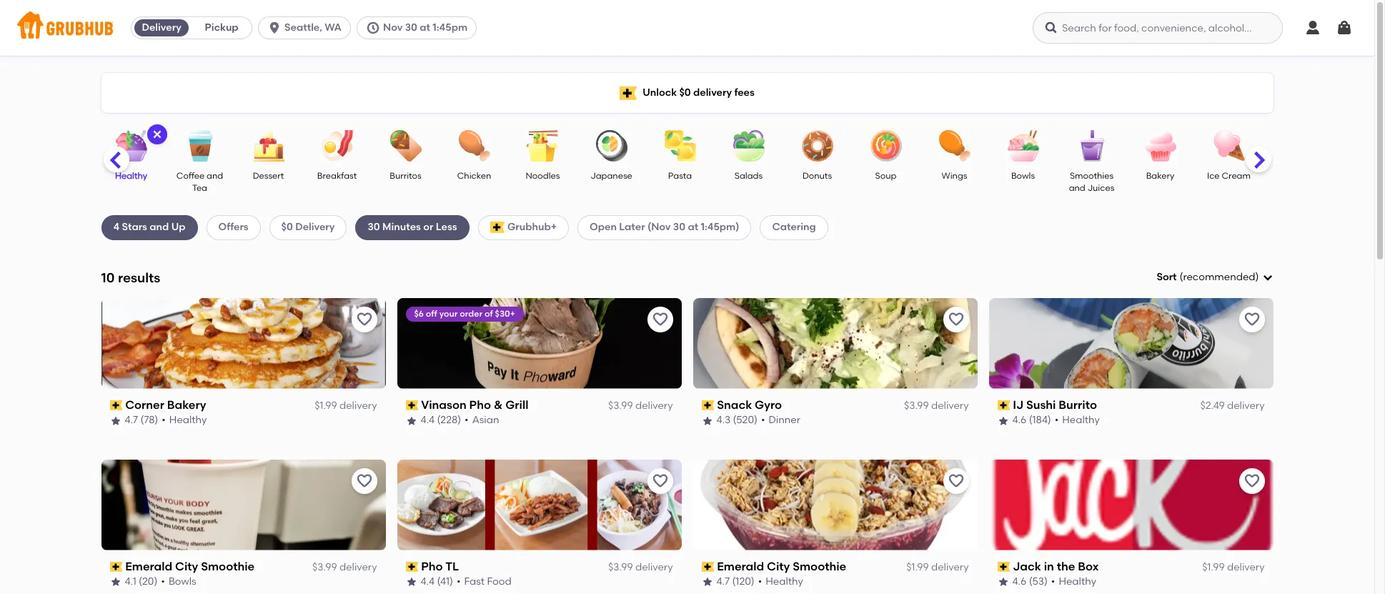Task type: locate. For each thing, give the bounding box(es) containing it.
1 vertical spatial save this restaurant image
[[948, 472, 965, 489]]

star icon image left 4.4 (41)
[[406, 577, 417, 588]]

0 vertical spatial 4.7
[[125, 414, 138, 426]]

0 horizontal spatial delivery
[[142, 21, 181, 34]]

coffee and tea image
[[175, 130, 225, 162]]

4.7 left (120)
[[717, 576, 730, 588]]

4.7 (120)
[[717, 576, 755, 588]]

$0
[[679, 86, 691, 99], [281, 221, 293, 233]]

ice cream
[[1208, 171, 1251, 181]]

0 horizontal spatial emerald
[[125, 560, 172, 573]]

$1.99 for emerald city smoothie
[[907, 561, 929, 573]]

emerald
[[125, 560, 172, 573], [717, 560, 764, 573]]

vinason pho & grill
[[421, 398, 529, 412]]

(520)
[[733, 414, 758, 426]]

0 horizontal spatial $0
[[281, 221, 293, 233]]

chicken
[[457, 171, 491, 181]]

1 horizontal spatial grubhub plus flag logo image
[[620, 86, 637, 100]]

emerald city smoothie logo image
[[101, 459, 386, 550], [693, 459, 978, 550]]

• down gyro
[[761, 414, 765, 426]]

subscription pass image for snack gyro
[[702, 400, 714, 410]]

1 vertical spatial at
[[688, 221, 699, 233]]

$3.99 delivery
[[608, 400, 673, 412], [904, 400, 969, 412], [313, 561, 377, 573], [608, 561, 673, 573]]

30 left the minutes
[[368, 221, 380, 233]]

• down vinason pho & grill on the left bottom of the page
[[465, 414, 469, 426]]

$1.99 delivery for emerald city smoothie
[[907, 561, 969, 573]]

$3.99 delivery for snack gyro
[[904, 400, 969, 412]]

healthy down corner bakery
[[169, 414, 207, 426]]

2 4.6 from the top
[[1013, 576, 1027, 588]]

subscription pass image for 4.6
[[998, 400, 1010, 410]]

• bowls
[[161, 576, 196, 588]]

save this restaurant button
[[351, 307, 377, 332], [647, 307, 673, 332], [943, 307, 969, 332], [1239, 307, 1265, 332], [351, 468, 377, 494], [647, 468, 673, 494], [943, 468, 969, 494], [1239, 468, 1265, 494]]

your
[[439, 309, 458, 319]]

4.4 (41)
[[421, 576, 453, 588]]

1 horizontal spatial pho
[[469, 398, 491, 412]]

4.7
[[125, 414, 138, 426], [717, 576, 730, 588]]

4.4 for vinason pho & grill
[[421, 414, 435, 426]]

$1.99 for jack in the box
[[1203, 561, 1225, 573]]

burrito
[[1059, 398, 1097, 412]]

• healthy down corner bakery
[[162, 414, 207, 426]]

• right (53)
[[1052, 576, 1056, 588]]

emerald city smoothie up (120)
[[717, 560, 847, 573]]

save this restaurant button for 4.1 (20)
[[351, 468, 377, 494]]

salads
[[735, 171, 763, 181]]

corner bakery logo image
[[101, 298, 386, 389]]

• right (120)
[[758, 576, 762, 588]]

1 horizontal spatial 30
[[405, 21, 417, 34]]

at left '1:45pm)'
[[688, 221, 699, 233]]

bowls
[[1012, 171, 1035, 181], [169, 576, 196, 588]]

and up the tea
[[207, 171, 223, 181]]

healthy for ij sushi burrito
[[1063, 414, 1100, 426]]

0 horizontal spatial and
[[150, 221, 169, 233]]

$3.99 for snack gyro
[[904, 400, 929, 412]]

open later (nov 30 at 1:45pm)
[[590, 221, 740, 233]]

1 horizontal spatial subscription pass image
[[702, 562, 714, 572]]

1 vertical spatial and
[[1069, 183, 1086, 193]]

subscription pass image for pho tl
[[406, 562, 418, 572]]

1 smoothie from the left
[[201, 560, 255, 573]]

1 horizontal spatial delivery
[[295, 221, 335, 233]]

$1.99
[[315, 400, 337, 412], [907, 561, 929, 573], [1203, 561, 1225, 573]]

1 horizontal spatial save this restaurant image
[[1244, 311, 1261, 328]]

healthy down burrito
[[1063, 414, 1100, 426]]

snack
[[717, 398, 752, 412]]

0 vertical spatial and
[[207, 171, 223, 181]]

• for 4.4 (41)
[[457, 576, 461, 588]]

4.4 left (41)
[[421, 576, 435, 588]]

0 horizontal spatial grubhub plus flag logo image
[[490, 222, 505, 233]]

4.4 left (228)
[[421, 414, 435, 426]]

0 vertical spatial $0
[[679, 86, 691, 99]]

0 vertical spatial grubhub plus flag logo image
[[620, 86, 637, 100]]

0 vertical spatial 4.6
[[1013, 414, 1027, 426]]

at
[[420, 21, 430, 34], [688, 221, 699, 233]]

0 horizontal spatial smoothie
[[201, 560, 255, 573]]

$1.99 for corner bakery
[[315, 400, 337, 412]]

ij
[[1013, 398, 1024, 412]]

food
[[487, 576, 512, 588]]

smoothies and juices image
[[1067, 130, 1117, 162]]

emerald city smoothie logo image for • healthy
[[693, 459, 978, 550]]

1 vertical spatial pho
[[421, 560, 443, 573]]

None field
[[1157, 270, 1274, 285]]

soup image
[[861, 130, 911, 162]]

and inside smoothies and juices
[[1069, 183, 1086, 193]]

2 horizontal spatial svg image
[[1262, 272, 1274, 283]]

1 vertical spatial bowls
[[169, 576, 196, 588]]

1 horizontal spatial 4.7
[[717, 576, 730, 588]]

• healthy
[[162, 414, 207, 426], [1055, 414, 1100, 426], [758, 576, 804, 588], [1052, 576, 1097, 588]]

tea
[[192, 183, 207, 193]]

smoothie for bowls
[[201, 560, 255, 573]]

2 emerald city smoothie logo image from the left
[[693, 459, 978, 550]]

(120)
[[732, 576, 755, 588]]

0 horizontal spatial emerald city smoothie logo image
[[101, 459, 386, 550]]

4.6 (53)
[[1013, 576, 1048, 588]]

• healthy right (120)
[[758, 576, 804, 588]]

&
[[494, 398, 503, 412]]

• healthy for sushi
[[1055, 414, 1100, 426]]

1 horizontal spatial svg image
[[1045, 21, 1059, 35]]

0 horizontal spatial at
[[420, 21, 430, 34]]

svg image
[[1305, 19, 1322, 36], [1336, 19, 1353, 36], [267, 21, 282, 35], [151, 129, 163, 140]]

smoothie
[[201, 560, 255, 573], [793, 560, 847, 573]]

• healthy for city
[[758, 576, 804, 588]]

• for 4.1 (20)
[[161, 576, 165, 588]]

dessert
[[253, 171, 284, 181]]

0 horizontal spatial $1.99
[[315, 400, 337, 412]]

stars
[[122, 221, 147, 233]]

emerald up (120)
[[717, 560, 764, 573]]

save this restaurant image
[[1244, 311, 1261, 328], [948, 472, 965, 489]]

0 horizontal spatial 4.7
[[125, 414, 138, 426]]

$0 right unlock
[[679, 86, 691, 99]]

grubhub plus flag logo image left grubhub+
[[490, 222, 505, 233]]

emerald city smoothie up • bowls
[[125, 560, 255, 573]]

4.4 for pho tl
[[421, 576, 435, 588]]

healthy right (120)
[[766, 576, 804, 588]]

$2.49
[[1201, 400, 1225, 412]]

svg image
[[366, 21, 380, 35], [1045, 21, 1059, 35], [1262, 272, 1274, 283]]

• down ij sushi burrito
[[1055, 414, 1059, 426]]

1 emerald city smoothie from the left
[[125, 560, 255, 573]]

30
[[405, 21, 417, 34], [368, 221, 380, 233], [673, 221, 686, 233]]

1 horizontal spatial $0
[[679, 86, 691, 99]]

2 horizontal spatial 30
[[673, 221, 686, 233]]

star icon image left 4.7 (78)
[[110, 415, 121, 426]]

and left up
[[150, 221, 169, 233]]

subscription pass image left snack
[[702, 400, 714, 410]]

sort
[[1157, 271, 1177, 283]]

4.7 for emerald city smoothie
[[717, 576, 730, 588]]

jack in the box
[[1013, 560, 1099, 573]]

subscription pass image for jack in the box
[[998, 562, 1010, 572]]

subscription pass image left "corner" at left bottom
[[110, 400, 122, 410]]

0 horizontal spatial subscription pass image
[[110, 562, 122, 572]]

$1.99 delivery
[[315, 400, 377, 412], [907, 561, 969, 573], [1203, 561, 1265, 573]]

4.1
[[125, 576, 136, 588]]

4.4
[[421, 414, 435, 426], [421, 576, 435, 588]]

save this restaurant button for 4.3 (520)
[[943, 307, 969, 332]]

bakery
[[1147, 171, 1175, 181], [167, 398, 206, 412]]

1 vertical spatial bakery
[[167, 398, 206, 412]]

minutes
[[383, 221, 421, 233]]

vinason
[[421, 398, 467, 412]]

subscription pass image for 4.1
[[110, 562, 122, 572]]

and inside coffee and tea
[[207, 171, 223, 181]]

grubhub plus flag logo image
[[620, 86, 637, 100], [490, 222, 505, 233]]

2 emerald city smoothie from the left
[[717, 560, 847, 573]]

4.6
[[1013, 414, 1027, 426], [1013, 576, 1027, 588]]

star icon image left the '4.3'
[[702, 415, 713, 426]]

• right (78)
[[162, 414, 166, 426]]

star icon image for 4.7 (120)
[[702, 577, 713, 588]]

4.3 (520)
[[717, 414, 758, 426]]

emerald up (20)
[[125, 560, 172, 573]]

• right (20)
[[161, 576, 165, 588]]

1 horizontal spatial bowls
[[1012, 171, 1035, 181]]

star icon image for 4.1 (20)
[[110, 577, 121, 588]]

healthy for emerald city smoothie
[[766, 576, 804, 588]]

2 horizontal spatial $1.99
[[1203, 561, 1225, 573]]

$3.99 for vinason pho & grill
[[608, 400, 633, 412]]

1 vertical spatial 4.7
[[717, 576, 730, 588]]

and
[[207, 171, 223, 181], [1069, 183, 1086, 193], [150, 221, 169, 233]]

1 horizontal spatial emerald
[[717, 560, 764, 573]]

star icon image left 4.1
[[110, 577, 121, 588]]

• healthy down the on the bottom right of the page
[[1052, 576, 1097, 588]]

delivery for 4.6 (184)
[[1228, 400, 1265, 412]]

$6 off your order of $30+
[[414, 309, 515, 319]]

30 inside nov 30 at 1:45pm button
[[405, 21, 417, 34]]

jack
[[1013, 560, 1042, 573]]

pickup button
[[192, 16, 252, 39]]

• right (41)
[[457, 576, 461, 588]]

ice cream image
[[1204, 130, 1254, 162]]

save this restaurant image for pho tl
[[652, 472, 669, 489]]

emerald city smoothie
[[125, 560, 255, 573], [717, 560, 847, 573]]

smoothie for healthy
[[793, 560, 847, 573]]

0 horizontal spatial save this restaurant image
[[948, 472, 965, 489]]

$3.99 delivery for vinason pho & grill
[[608, 400, 673, 412]]

0 vertical spatial at
[[420, 21, 430, 34]]

catering
[[772, 221, 816, 233]]

save this restaurant image for corner bakery
[[356, 311, 373, 328]]

1 horizontal spatial emerald city smoothie
[[717, 560, 847, 573]]

subscription pass image left vinason
[[406, 400, 418, 410]]

30 minutes or less
[[368, 221, 457, 233]]

0 horizontal spatial $1.99 delivery
[[315, 400, 377, 412]]

star icon image left 4.7 (120)
[[702, 577, 713, 588]]

svg image inside seattle, wa button
[[267, 21, 282, 35]]

main navigation navigation
[[0, 0, 1375, 56]]

$3.99 delivery for emerald city smoothie
[[313, 561, 377, 573]]

pickup
[[205, 21, 239, 34]]

bakery right "corner" at left bottom
[[167, 398, 206, 412]]

2 emerald from the left
[[717, 560, 764, 573]]

star icon image
[[110, 415, 121, 426], [406, 415, 417, 426], [702, 415, 713, 426], [998, 415, 1009, 426], [110, 577, 121, 588], [406, 577, 417, 588], [702, 577, 713, 588], [998, 577, 1009, 588]]

0 vertical spatial pho
[[469, 398, 491, 412]]

2 city from the left
[[767, 560, 790, 573]]

$1.99 delivery for jack in the box
[[1203, 561, 1265, 573]]

1 4.4 from the top
[[421, 414, 435, 426]]

0 horizontal spatial svg image
[[366, 21, 380, 35]]

1 vertical spatial 4.6
[[1013, 576, 1027, 588]]

(nov
[[648, 221, 671, 233]]

pho up 4.4 (41)
[[421, 560, 443, 573]]

bowls right (20)
[[169, 576, 196, 588]]

1:45pm)
[[701, 221, 740, 233]]

0 vertical spatial bakery
[[1147, 171, 1175, 181]]

svg image inside nov 30 at 1:45pm button
[[366, 21, 380, 35]]

subscription pass image left pho tl
[[406, 562, 418, 572]]

$3.99 for pho tl
[[608, 561, 633, 573]]

1 emerald city smoothie logo image from the left
[[101, 459, 386, 550]]

1 city from the left
[[175, 560, 198, 573]]

4.6 down jack
[[1013, 576, 1027, 588]]

2 4.4 from the top
[[421, 576, 435, 588]]

delivery left 'pickup'
[[142, 21, 181, 34]]

subscription pass image
[[110, 400, 122, 410], [406, 400, 418, 410], [702, 400, 714, 410], [406, 562, 418, 572], [998, 562, 1010, 572]]

1 emerald from the left
[[125, 560, 172, 573]]

bowls down bowls image
[[1012, 171, 1035, 181]]

0 horizontal spatial emerald city smoothie
[[125, 560, 255, 573]]

0 horizontal spatial city
[[175, 560, 198, 573]]

offers
[[218, 221, 249, 233]]

delivery for 4.4 (41)
[[636, 561, 673, 573]]

$0 delivery
[[281, 221, 335, 233]]

4.6 down the ij
[[1013, 414, 1027, 426]]

healthy down box
[[1059, 576, 1097, 588]]

save this restaurant button for 4.6 (184)
[[1239, 307, 1265, 332]]

or
[[423, 221, 434, 233]]

1 vertical spatial 4.4
[[421, 576, 435, 588]]

save this restaurant image for ij sushi burrito
[[1244, 311, 1261, 328]]

and down smoothies
[[1069, 183, 1086, 193]]

1 horizontal spatial and
[[207, 171, 223, 181]]

pasta
[[668, 171, 692, 181]]

0 horizontal spatial pho
[[421, 560, 443, 573]]

1 vertical spatial delivery
[[295, 221, 335, 233]]

2 horizontal spatial subscription pass image
[[998, 400, 1010, 410]]

subscription pass image left jack
[[998, 562, 1010, 572]]

star icon image left 4.4 (228)
[[406, 415, 417, 426]]

star icon image for 4.3 (520)
[[702, 415, 713, 426]]

star icon image left 4.6 (53)
[[998, 577, 1009, 588]]

unlock $0 delivery fees
[[643, 86, 755, 99]]

chicken image
[[449, 130, 499, 162]]

0 horizontal spatial bowls
[[169, 576, 196, 588]]

delivery down breakfast
[[295, 221, 335, 233]]

at left 1:45pm
[[420, 21, 430, 34]]

1 4.6 from the top
[[1013, 414, 1027, 426]]

wings
[[942, 171, 968, 181]]

corner
[[125, 398, 164, 412]]

save this restaurant image
[[356, 311, 373, 328], [652, 311, 669, 328], [948, 311, 965, 328], [356, 472, 373, 489], [652, 472, 669, 489], [1244, 472, 1261, 489]]

subscription pass image
[[998, 400, 1010, 410], [110, 562, 122, 572], [702, 562, 714, 572]]

0 vertical spatial delivery
[[142, 21, 181, 34]]

1 vertical spatial $0
[[281, 221, 293, 233]]

1 horizontal spatial $1.99 delivery
[[907, 561, 969, 573]]

2 horizontal spatial and
[[1069, 183, 1086, 193]]

japanese
[[591, 171, 633, 181]]

subscription pass image for corner bakery
[[110, 400, 122, 410]]

smoothies
[[1070, 171, 1114, 181]]

soup
[[876, 171, 897, 181]]

grubhub plus flag logo image left unlock
[[620, 86, 637, 100]]

star icon image left 4.6 (184)
[[998, 415, 1009, 426]]

results
[[118, 269, 160, 286]]

pho up • asian at bottom left
[[469, 398, 491, 412]]

1 horizontal spatial smoothie
[[793, 560, 847, 573]]

30 right (nov
[[673, 221, 686, 233]]

bakery down bakery image
[[1147, 171, 1175, 181]]

2 horizontal spatial $1.99 delivery
[[1203, 561, 1265, 573]]

0 vertical spatial 4.4
[[421, 414, 435, 426]]

1 horizontal spatial city
[[767, 560, 790, 573]]

$0 right offers
[[281, 221, 293, 233]]

• healthy down burrito
[[1055, 414, 1100, 426]]

1 horizontal spatial emerald city smoothie logo image
[[693, 459, 978, 550]]

wings image
[[930, 130, 980, 162]]

$2.49 delivery
[[1201, 400, 1265, 412]]

4.6 for jack
[[1013, 576, 1027, 588]]

30 right nov on the top left of the page
[[405, 21, 417, 34]]

4.6 (184)
[[1013, 414, 1052, 426]]

(
[[1180, 271, 1183, 283]]

1 horizontal spatial $1.99
[[907, 561, 929, 573]]

0 vertical spatial bowls
[[1012, 171, 1035, 181]]

(53)
[[1029, 576, 1048, 588]]

1 vertical spatial grubhub plus flag logo image
[[490, 222, 505, 233]]

subscription pass image for vinason pho & grill
[[406, 400, 418, 410]]

bowls image
[[998, 130, 1048, 162]]

0 vertical spatial save this restaurant image
[[1244, 311, 1261, 328]]

delivery
[[142, 21, 181, 34], [295, 221, 335, 233]]

snack gyro logo image
[[693, 298, 978, 389]]

pho
[[469, 398, 491, 412], [421, 560, 443, 573]]

4.7 left (78)
[[125, 414, 138, 426]]

2 smoothie from the left
[[793, 560, 847, 573]]

corner bakery
[[125, 398, 206, 412]]

burritos image
[[381, 130, 431, 162]]

nov 30 at 1:45pm
[[383, 21, 468, 34]]



Task type: vqa. For each thing, say whether or not it's contained in the screenshot.
Habana Cuba Restaurant logo
no



Task type: describe. For each thing, give the bounding box(es) containing it.
save this restaurant button for 4.7 (120)
[[943, 468, 969, 494]]

snack gyro
[[717, 398, 782, 412]]

save this restaurant button for 4.7 (78)
[[351, 307, 377, 332]]

seattle, wa
[[285, 21, 342, 34]]

bakery image
[[1136, 130, 1186, 162]]

delivery for 4.6 (53)
[[1227, 561, 1265, 573]]

• dinner
[[761, 414, 801, 426]]

fees
[[735, 86, 755, 99]]

and for smoothies and juices
[[1069, 183, 1086, 193]]

vinason pho & grill logo image
[[397, 298, 682, 389]]

grill
[[506, 398, 529, 412]]

ij sushi burrito logo image
[[989, 298, 1274, 389]]

star icon image for 4.6 (53)
[[998, 577, 1009, 588]]

nov
[[383, 21, 403, 34]]

• for 4.3 (520)
[[761, 414, 765, 426]]

save this restaurant image for emerald city smoothie
[[948, 472, 965, 489]]

donuts image
[[793, 130, 843, 162]]

save this restaurant button for 4.4 (41)
[[647, 468, 673, 494]]

• for 4.6 (184)
[[1055, 414, 1059, 426]]

• for 4.4 (228)
[[465, 414, 469, 426]]

juices
[[1088, 183, 1115, 193]]

healthy for jack in the box
[[1059, 576, 1097, 588]]

unlock
[[643, 86, 677, 99]]

less
[[436, 221, 457, 233]]

4.4 (228)
[[421, 414, 461, 426]]

delivery for 4.3 (520)
[[932, 400, 969, 412]]

box
[[1078, 560, 1099, 573]]

$30+
[[495, 309, 515, 319]]

order
[[460, 309, 483, 319]]

star icon image for 4.4 (41)
[[406, 577, 417, 588]]

1 horizontal spatial bakery
[[1147, 171, 1175, 181]]

healthy for corner bakery
[[169, 414, 207, 426]]

emerald city smoothie logo image for • bowls
[[101, 459, 386, 550]]

$1.99 delivery for corner bakery
[[315, 400, 377, 412]]

10
[[101, 269, 115, 286]]

nov 30 at 1:45pm button
[[357, 16, 483, 39]]

noodles
[[526, 171, 560, 181]]

10 results
[[101, 269, 160, 286]]

4.7 for corner bakery
[[125, 414, 138, 426]]

donuts
[[803, 171, 832, 181]]

off
[[426, 309, 437, 319]]

city for healthy
[[767, 560, 790, 573]]

open
[[590, 221, 617, 233]]

2 vertical spatial and
[[150, 221, 169, 233]]

save this restaurant button for 4.6 (53)
[[1239, 468, 1265, 494]]

• healthy for in
[[1052, 576, 1097, 588]]

cream
[[1222, 171, 1251, 181]]

$3.99 delivery for pho tl
[[608, 561, 673, 573]]

wa
[[325, 21, 342, 34]]

(228)
[[437, 414, 461, 426]]

4.6 for ij
[[1013, 414, 1027, 426]]

in
[[1044, 560, 1054, 573]]

pho tl
[[421, 560, 459, 573]]

star icon image for 4.4 (228)
[[406, 415, 417, 426]]

gyro
[[755, 398, 782, 412]]

delivery for 4.4 (228)
[[636, 400, 673, 412]]

emerald city smoothie for healthy
[[717, 560, 847, 573]]

pho tl logo image
[[397, 459, 682, 550]]

later
[[619, 221, 645, 233]]

salads image
[[724, 130, 774, 162]]

dessert image
[[243, 130, 293, 162]]

ij sushi burrito
[[1013, 398, 1097, 412]]

• healthy for bakery
[[162, 414, 207, 426]]

1 horizontal spatial at
[[688, 221, 699, 233]]

star icon image for 4.7 (78)
[[110, 415, 121, 426]]

emerald for (20)
[[125, 560, 172, 573]]

city for bowls
[[175, 560, 198, 573]]

4
[[113, 221, 120, 233]]

$6
[[414, 309, 424, 319]]

healthy image
[[106, 130, 156, 162]]

$3.99 for emerald city smoothie
[[313, 561, 337, 573]]

of
[[485, 309, 493, 319]]

breakfast image
[[312, 130, 362, 162]]

emerald city smoothie for bowls
[[125, 560, 255, 573]]

• for 4.6 (53)
[[1052, 576, 1056, 588]]

and for coffee and tea
[[207, 171, 223, 181]]

save this restaurant image for emerald city smoothie
[[356, 472, 373, 489]]

(78)
[[140, 414, 158, 426]]

(20)
[[139, 576, 158, 588]]

fast
[[464, 576, 485, 588]]

breakfast
[[317, 171, 357, 181]]

Search for food, convenience, alcohol... search field
[[1033, 12, 1283, 44]]

subscription pass image for 4.7
[[702, 562, 714, 572]]

star icon image for 4.6 (184)
[[998, 415, 1009, 426]]

asian
[[472, 414, 499, 426]]

sort ( recommended )
[[1157, 271, 1259, 283]]

4.1 (20)
[[125, 576, 158, 588]]

grubhub+
[[508, 221, 557, 233]]

seattle,
[[285, 21, 322, 34]]

delivery for 4.7 (120)
[[932, 561, 969, 573]]

none field containing sort
[[1157, 270, 1274, 285]]

pasta image
[[655, 130, 705, 162]]

save this restaurant image for jack in the box
[[1244, 472, 1261, 489]]

delivery for 4.7 (78)
[[340, 400, 377, 412]]

sushi
[[1027, 398, 1056, 412]]

at inside button
[[420, 21, 430, 34]]

seattle, wa button
[[258, 16, 357, 39]]

noodles image
[[518, 130, 568, 162]]

coffee
[[176, 171, 205, 181]]

4.3
[[717, 414, 731, 426]]

4 stars and up
[[113, 221, 186, 233]]

grubhub plus flag logo image for grubhub+
[[490, 222, 505, 233]]

emerald for (120)
[[717, 560, 764, 573]]

0 horizontal spatial bakery
[[167, 398, 206, 412]]

• for 4.7 (78)
[[162, 414, 166, 426]]

4.7 (78)
[[125, 414, 158, 426]]

coffee and tea
[[176, 171, 223, 193]]

japanese image
[[587, 130, 637, 162]]

)
[[1256, 271, 1259, 283]]

recommended
[[1183, 271, 1256, 283]]

smoothies and juices
[[1069, 171, 1115, 193]]

jack in the box logo image
[[989, 459, 1274, 550]]

(41)
[[437, 576, 453, 588]]

1:45pm
[[433, 21, 468, 34]]

0 horizontal spatial 30
[[368, 221, 380, 233]]

delivery inside button
[[142, 21, 181, 34]]

save this restaurant image for snack gyro
[[948, 311, 965, 328]]

• asian
[[465, 414, 499, 426]]

ice
[[1208, 171, 1220, 181]]

delivery for 4.1 (20)
[[340, 561, 377, 573]]

• for 4.7 (120)
[[758, 576, 762, 588]]

burritos
[[390, 171, 422, 181]]

grubhub plus flag logo image for unlock $0 delivery fees
[[620, 86, 637, 100]]

dinner
[[769, 414, 801, 426]]

the
[[1057, 560, 1076, 573]]

healthy down healthy 'image'
[[115, 171, 147, 181]]



